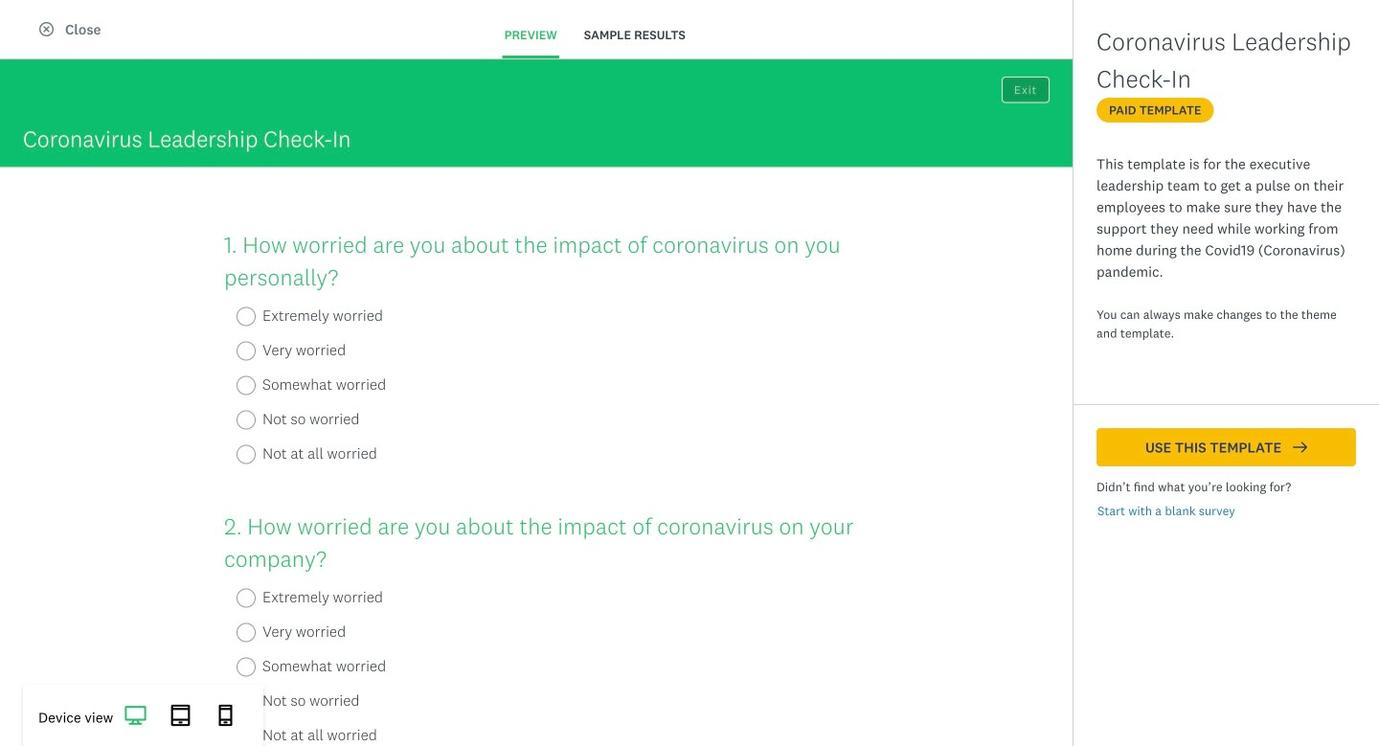Task type: vqa. For each thing, say whether or not it's contained in the screenshot.
HELP ICON
yes



Task type: locate. For each thing, give the bounding box(es) containing it.
0 horizontal spatial svg image
[[170, 705, 192, 726]]

products icon image
[[1084, 11, 1107, 34], [1084, 11, 1107, 34]]

patient intake form image
[[995, 518, 1223, 669]]

svg image
[[125, 705, 147, 726]]

svg image
[[170, 705, 192, 726], [215, 705, 237, 726]]

xcircle image
[[39, 22, 54, 36]]

2 svg image from the left
[[215, 705, 237, 726]]

1 brand logo image from the top
[[23, 8, 54, 38]]

1 svg image from the left
[[170, 705, 192, 726]]

textboxmultiple image
[[1209, 181, 1223, 195]]

brand logo image
[[23, 8, 54, 38], [23, 11, 54, 34]]

coronavirus b2b customer pulse survey image
[[734, 518, 964, 669]]

1 horizontal spatial svg image
[[215, 705, 237, 726]]

grid image
[[1162, 181, 1176, 195]]

tab list
[[479, 14, 711, 58]]



Task type: describe. For each thing, give the bounding box(es) containing it.
help icon image
[[1191, 11, 1214, 34]]

week 1 onboarding check-in survey image
[[1078, 268, 1140, 329]]

arrowright image
[[1293, 440, 1308, 454]]

lock image
[[679, 232, 693, 246]]

lock image
[[1200, 232, 1214, 246]]

2 brand logo image from the top
[[23, 11, 54, 34]]

notification center icon image
[[1137, 11, 1160, 34]]

coronavirus leadership check-in image
[[474, 223, 702, 374]]

search image
[[1106, 90, 1121, 104]]

Search templates field
[[1121, 78, 1348, 114]]



